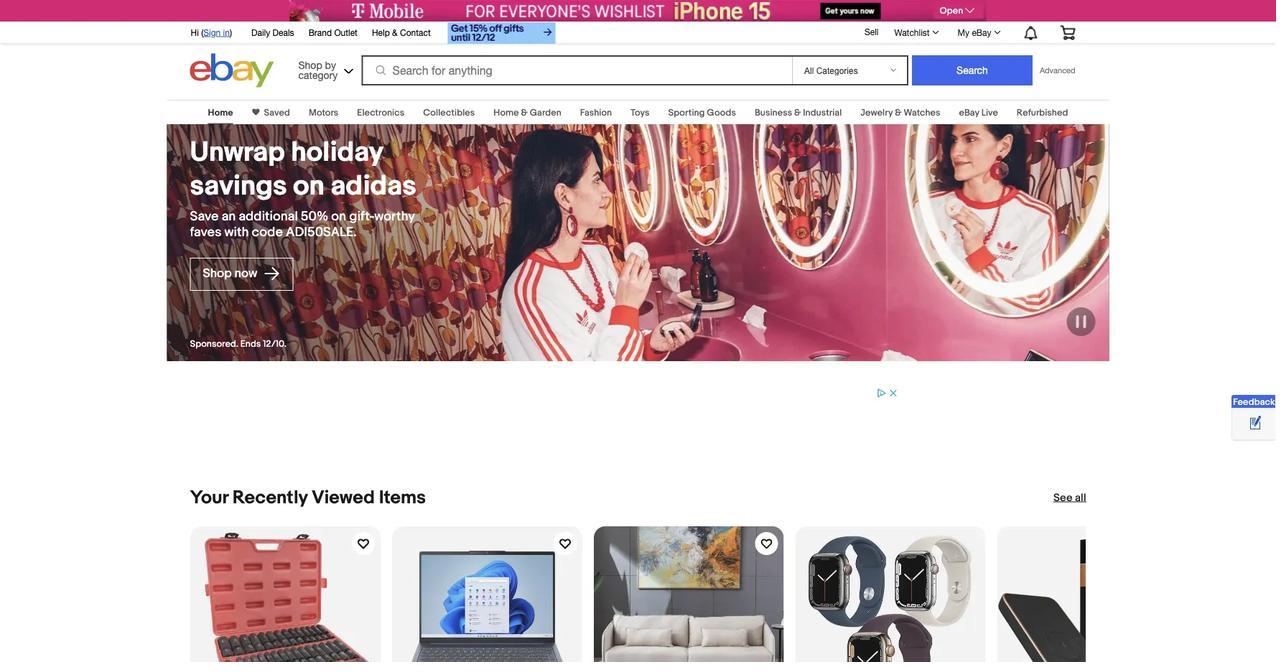 Task type: locate. For each thing, give the bounding box(es) containing it.
sign
[[203, 27, 221, 37]]

hi ( sign in )
[[191, 27, 232, 37]]

50%
[[301, 209, 328, 224]]

category
[[298, 69, 338, 81]]

0 vertical spatial on
[[293, 169, 325, 203]]

ebay inside account navigation
[[972, 27, 991, 37]]

1 home from the left
[[208, 107, 233, 118]]

collectibles link
[[423, 107, 475, 118]]

now
[[235, 266, 257, 281]]

)
[[230, 27, 232, 37]]

all
[[1075, 491, 1086, 504]]

open
[[940, 5, 963, 16]]

0 horizontal spatial on
[[293, 169, 325, 203]]

ebay
[[972, 27, 991, 37], [959, 107, 979, 118]]

industrial
[[803, 107, 842, 118]]

2 home from the left
[[494, 107, 519, 118]]

save
[[190, 209, 219, 224]]

live
[[981, 107, 998, 118]]

on left gift-
[[331, 209, 346, 224]]

ebay inside unwrap holiday savings on adidas main content
[[959, 107, 979, 118]]

& right business
[[794, 107, 801, 118]]

home up unwrap
[[208, 107, 233, 118]]

shop inside unwrap holiday savings on adidas main content
[[203, 266, 232, 281]]

& right help
[[392, 27, 398, 37]]

on up 50%
[[293, 169, 325, 203]]

hi
[[191, 27, 199, 37]]

adi50sale.
[[286, 225, 357, 240]]

recently
[[232, 487, 308, 509]]

shop by category banner
[[183, 18, 1086, 91]]

none submit inside shop by category banner
[[912, 55, 1033, 85]]

& right jewelry
[[895, 107, 902, 118]]

& inside account navigation
[[392, 27, 398, 37]]

motors
[[309, 107, 339, 118]]

&
[[392, 27, 398, 37], [521, 107, 528, 118], [794, 107, 801, 118], [895, 107, 902, 118]]

ebay left "live"
[[959, 107, 979, 118]]

on
[[293, 169, 325, 203], [331, 209, 346, 224]]

saved link
[[260, 107, 290, 118]]

daily deals
[[251, 27, 294, 37]]

your recently viewed items link
[[190, 487, 426, 509]]

shop left now
[[203, 266, 232, 281]]

(
[[201, 27, 203, 37]]

get an extra 15% off image
[[448, 22, 556, 44]]

by
[[325, 59, 336, 71]]

0 horizontal spatial shop
[[203, 266, 232, 281]]

fashion link
[[580, 107, 612, 118]]

sell
[[865, 27, 879, 37]]

shop by category
[[298, 59, 338, 81]]

shop inside shop by category
[[298, 59, 322, 71]]

ebay right my
[[972, 27, 991, 37]]

1 vertical spatial shop
[[203, 266, 232, 281]]

outlet
[[334, 27, 358, 37]]

None submit
[[912, 55, 1033, 85]]

1 vertical spatial on
[[331, 209, 346, 224]]

shop
[[298, 59, 322, 71], [203, 266, 232, 281]]

1 vertical spatial advertisement region
[[377, 387, 899, 452]]

motors link
[[309, 107, 339, 118]]

see all
[[1053, 491, 1086, 504]]

jewelry & watches link
[[861, 107, 940, 118]]

shop now
[[203, 266, 260, 281]]

home
[[208, 107, 233, 118], [494, 107, 519, 118]]

1 horizontal spatial on
[[331, 209, 346, 224]]

0 vertical spatial advertisement region
[[290, 0, 986, 22]]

saved
[[264, 107, 290, 118]]

1 horizontal spatial shop
[[298, 59, 322, 71]]

an
[[222, 209, 236, 224]]

1 horizontal spatial home
[[494, 107, 519, 118]]

advertisement region
[[290, 0, 986, 22], [377, 387, 899, 452]]

contact
[[400, 27, 431, 37]]

sporting
[[668, 107, 705, 118]]

help & contact link
[[372, 25, 431, 41]]

shop left by on the left
[[298, 59, 322, 71]]

sign in link
[[203, 27, 230, 37]]

1 vertical spatial ebay
[[959, 107, 979, 118]]

unwrap holiday savings on adidas save an additional 50% on gift-worthy faves with code adi50sale.
[[190, 136, 416, 240]]

0 vertical spatial shop
[[298, 59, 322, 71]]

& for home
[[521, 107, 528, 118]]

my ebay link
[[950, 24, 1007, 41]]

ebay live link
[[959, 107, 998, 118]]

help
[[372, 27, 390, 37]]

& for business
[[794, 107, 801, 118]]

& left garden
[[521, 107, 528, 118]]

0 horizontal spatial home
[[208, 107, 233, 118]]

toys
[[631, 107, 650, 118]]

in
[[223, 27, 230, 37]]

watchlist
[[894, 27, 930, 37]]

home left garden
[[494, 107, 519, 118]]

sell link
[[858, 27, 885, 37]]

items
[[379, 487, 426, 509]]

jewelry & watches
[[861, 107, 940, 118]]

0 vertical spatial ebay
[[972, 27, 991, 37]]

sporting goods
[[668, 107, 736, 118]]



Task type: vqa. For each thing, say whether or not it's contained in the screenshot.
( 2299
no



Task type: describe. For each thing, give the bounding box(es) containing it.
adidas
[[331, 169, 416, 203]]

sponsored.
[[190, 339, 238, 350]]

shop for shop now
[[203, 266, 232, 281]]

daily deals link
[[251, 25, 294, 41]]

your recently viewed items
[[190, 487, 426, 509]]

unwrap holiday savings on adidas main content
[[0, 91, 1276, 662]]

your
[[190, 487, 228, 509]]

watchlist link
[[887, 24, 946, 41]]

electronics
[[357, 107, 404, 118]]

refurbished link
[[1017, 107, 1068, 118]]

faves
[[190, 225, 221, 240]]

see all link
[[1053, 490, 1086, 505]]

home & garden
[[494, 107, 561, 118]]

garden
[[530, 107, 561, 118]]

viewed
[[312, 487, 375, 509]]

open button
[[934, 3, 984, 19]]

holiday
[[291, 136, 383, 169]]

ends
[[240, 339, 261, 350]]

watches
[[904, 107, 940, 118]]

brand outlet link
[[309, 25, 358, 41]]

advertisement region inside unwrap holiday savings on adidas main content
[[377, 387, 899, 452]]

business & industrial
[[755, 107, 842, 118]]

deals
[[273, 27, 294, 37]]

& for help
[[392, 27, 398, 37]]

advanced
[[1040, 66, 1075, 75]]

unwrap
[[190, 136, 285, 169]]

ebay live
[[959, 107, 998, 118]]

savings
[[190, 169, 287, 203]]

my ebay
[[958, 27, 991, 37]]

& for jewelry
[[895, 107, 902, 118]]

your shopping cart image
[[1060, 25, 1076, 40]]

help & contact
[[372, 27, 431, 37]]

brand
[[309, 27, 332, 37]]

daily
[[251, 27, 270, 37]]

home & garden link
[[494, 107, 561, 118]]

shop by category button
[[292, 54, 357, 84]]

goods
[[707, 107, 736, 118]]

brand outlet
[[309, 27, 358, 37]]

business
[[755, 107, 792, 118]]

electronics link
[[357, 107, 404, 118]]

home for home
[[208, 107, 233, 118]]

jewelry
[[861, 107, 893, 118]]

sponsored. ends 12/10.
[[190, 339, 287, 350]]

gift-
[[349, 209, 374, 224]]

my
[[958, 27, 970, 37]]

additional
[[239, 209, 298, 224]]

12/10.
[[263, 339, 287, 350]]

see
[[1053, 491, 1073, 504]]

shop for shop by category
[[298, 59, 322, 71]]

account navigation
[[183, 18, 1086, 46]]

refurbished
[[1017, 107, 1068, 118]]

Search for anything text field
[[364, 57, 789, 84]]

feedback
[[1233, 396, 1275, 408]]

fashion
[[580, 107, 612, 118]]

business & industrial link
[[755, 107, 842, 118]]

collectibles
[[423, 107, 475, 118]]

sporting goods link
[[668, 107, 736, 118]]

worthy
[[374, 209, 415, 224]]

code
[[252, 225, 283, 240]]

advanced link
[[1033, 56, 1083, 85]]

home for home & garden
[[494, 107, 519, 118]]

toys link
[[631, 107, 650, 118]]

with
[[224, 225, 249, 240]]



